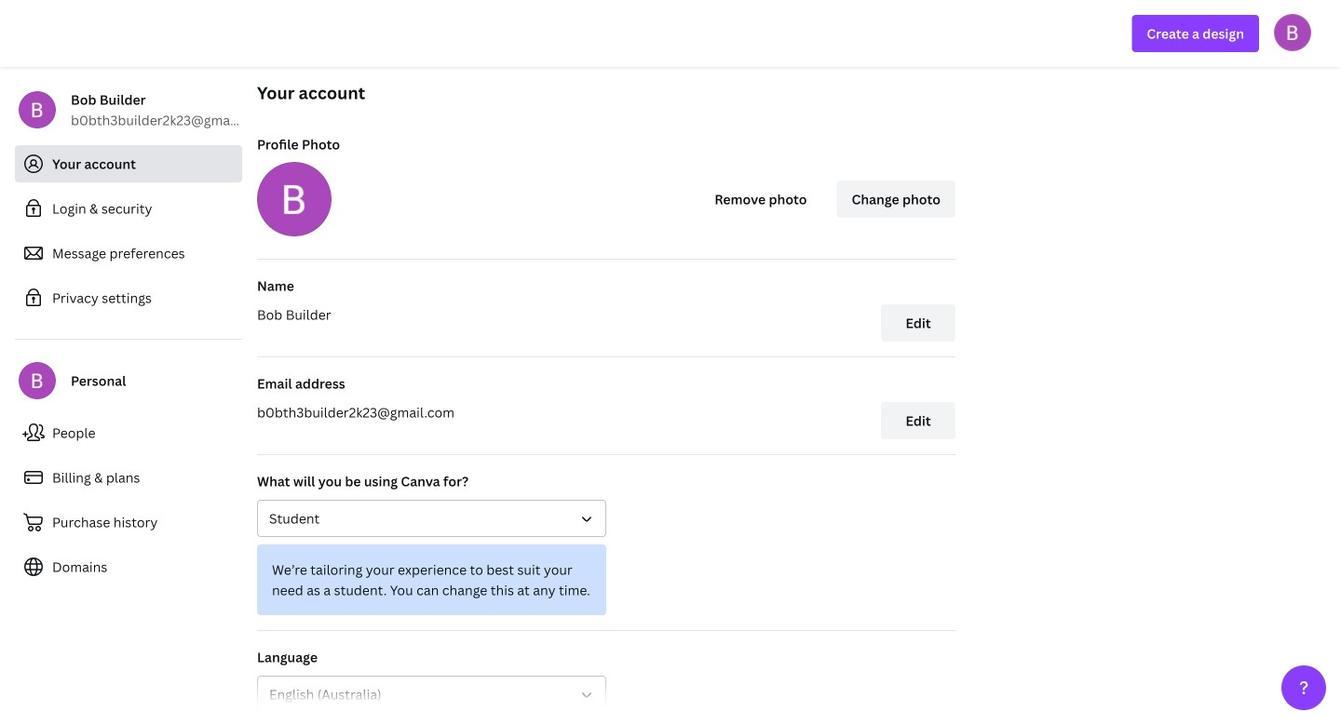 Task type: locate. For each thing, give the bounding box(es) containing it.
None button
[[257, 500, 606, 537]]

Language: English (Australia) button
[[257, 676, 606, 714]]



Task type: vqa. For each thing, say whether or not it's contained in the screenshot.
button
yes



Task type: describe. For each thing, give the bounding box(es) containing it.
bob builder image
[[1274, 14, 1312, 51]]



